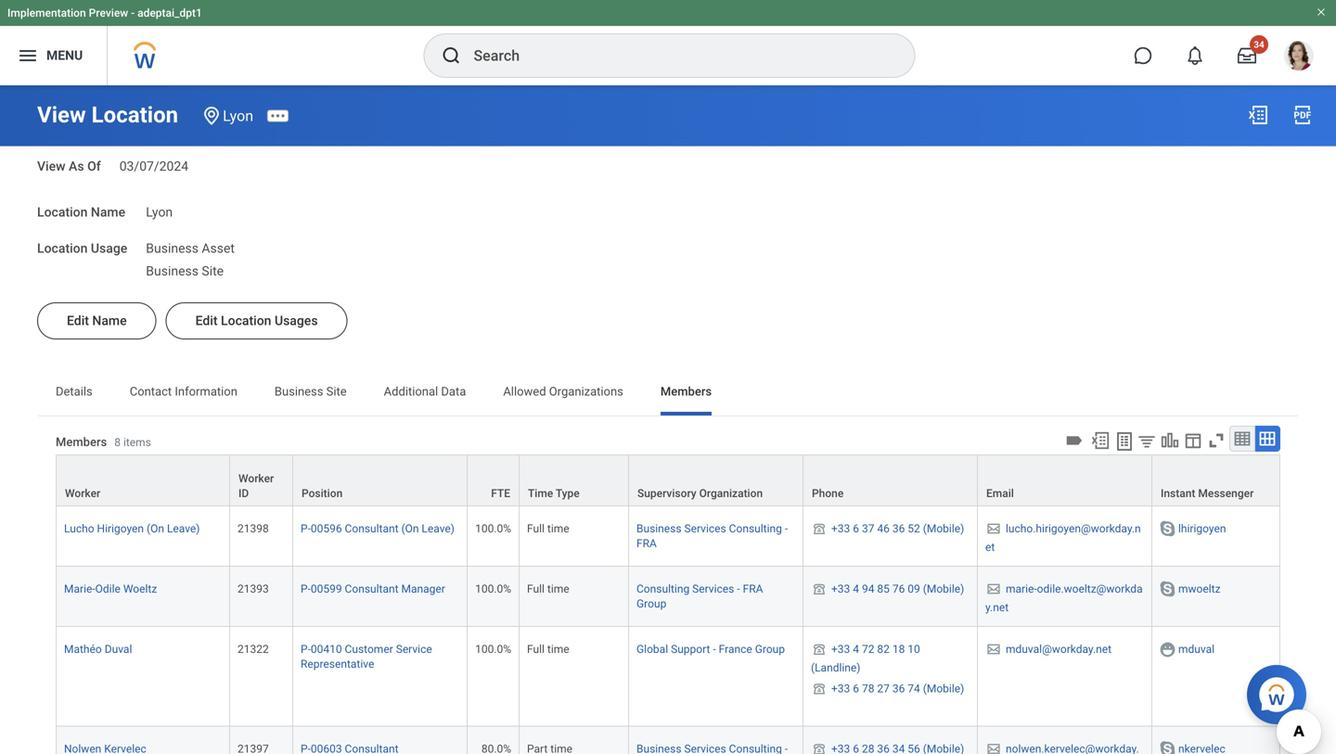 Task type: vqa. For each thing, say whether or not it's contained in the screenshot.
"Services" in Consulting Services - FRA Group
yes



Task type: locate. For each thing, give the bounding box(es) containing it.
- right the preview
[[131, 6, 135, 19]]

0 vertical spatial lyon
[[223, 107, 253, 125]]

0 horizontal spatial lyon
[[146, 205, 173, 220]]

1 vertical spatial fra
[[743, 583, 763, 596]]

2 4 from the top
[[853, 643, 859, 656]]

0 vertical spatial consulting
[[729, 522, 782, 535]]

0 horizontal spatial worker
[[65, 487, 100, 500]]

name
[[91, 205, 125, 220], [92, 313, 127, 328]]

4
[[853, 583, 859, 596], [853, 643, 859, 656]]

edit inside button
[[195, 313, 218, 328]]

tab list
[[37, 371, 1299, 415]]

0 vertical spatial full time element
[[527, 519, 569, 535]]

2 view from the top
[[37, 159, 65, 174]]

0 vertical spatial 100.0%
[[475, 522, 511, 535]]

lyon link
[[223, 107, 253, 125]]

0 horizontal spatial edit
[[67, 313, 89, 328]]

1 vertical spatial mail image
[[985, 582, 1002, 597]]

p- down position
[[301, 522, 311, 535]]

1 horizontal spatial items selected list
[[811, 639, 970, 715]]

full time for business services consulting - fra
[[527, 522, 569, 535]]

name inside button
[[92, 313, 127, 328]]

1 horizontal spatial worker
[[238, 472, 274, 485]]

p-00596 consultant (on leave) link
[[301, 519, 455, 535]]

inbox large image
[[1238, 46, 1256, 65]]

email button
[[978, 455, 1151, 506]]

4 +33 from the top
[[831, 682, 850, 695]]

1 +33 from the top
[[831, 522, 850, 535]]

name up the usage
[[91, 205, 125, 220]]

1 vertical spatial consulting
[[636, 583, 690, 596]]

tab list inside view location main content
[[37, 371, 1299, 415]]

1 horizontal spatial group
[[755, 643, 785, 656]]

1 leave) from the left
[[167, 522, 200, 535]]

tab list containing details
[[37, 371, 1299, 415]]

edit
[[67, 313, 89, 328], [195, 313, 218, 328]]

export to excel image left export to worksheets image
[[1090, 430, 1111, 451]]

2 row from the top
[[56, 506, 1280, 567]]

1 view from the top
[[37, 102, 86, 128]]

1 vertical spatial export to excel image
[[1090, 430, 1111, 451]]

fte column header
[[468, 455, 520, 506]]

6 left 78
[[853, 682, 859, 695]]

1 horizontal spatial consulting
[[729, 522, 782, 535]]

search image
[[440, 45, 463, 67]]

34
[[1254, 39, 1264, 50]]

items selected list
[[146, 237, 264, 280], [811, 639, 970, 715]]

toolbar
[[1061, 426, 1280, 455]]

support
[[671, 643, 710, 656]]

export to excel image
[[1247, 104, 1269, 126], [1090, 430, 1111, 451]]

site down asset
[[202, 264, 224, 279]]

business down business asset
[[146, 264, 198, 279]]

(on down position column header
[[401, 522, 419, 535]]

3 skype image from the top
[[1158, 740, 1177, 754]]

group up global
[[636, 598, 666, 611]]

group right france
[[755, 643, 785, 656]]

1 vertical spatial lyon
[[146, 205, 173, 220]]

+33 4 72 82 18 10 (landline)
[[811, 643, 920, 675]]

+33 left 37
[[831, 522, 850, 535]]

worker inside popup button
[[65, 487, 100, 500]]

leave)
[[167, 522, 200, 535], [422, 522, 455, 535]]

2 mail image from the top
[[985, 582, 1002, 597]]

1 vertical spatial view
[[37, 159, 65, 174]]

group
[[636, 598, 666, 611], [755, 643, 785, 656]]

0 vertical spatial name
[[91, 205, 125, 220]]

full time for consulting services - fra group
[[527, 583, 569, 596]]

business inside business site element
[[146, 264, 198, 279]]

business for business site element
[[146, 264, 198, 279]]

export to worksheets image
[[1113, 430, 1136, 453]]

74
[[908, 682, 920, 695]]

0 horizontal spatial group
[[636, 598, 666, 611]]

manager
[[401, 583, 445, 596]]

2 full time from the top
[[527, 583, 569, 596]]

edit up details
[[67, 313, 89, 328]]

worker button
[[57, 455, 229, 506]]

skype image for lhirigoyen
[[1158, 519, 1177, 538]]

2 6 from the top
[[853, 682, 859, 695]]

2 skype image from the top
[[1158, 580, 1177, 598]]

1 edit from the left
[[67, 313, 89, 328]]

- left 37
[[785, 522, 788, 535]]

3 full time from the top
[[527, 643, 569, 656]]

1 4 from the top
[[853, 583, 859, 596]]

+33 for +33 4 94 85 76 09 (mobile)
[[831, 583, 850, 596]]

1 horizontal spatial edit
[[195, 313, 218, 328]]

consultant inside p-00599 consultant manager link
[[345, 583, 399, 596]]

0 horizontal spatial (on
[[147, 522, 164, 535]]

2 time from the top
[[547, 583, 569, 596]]

0 vertical spatial worker
[[238, 472, 274, 485]]

lyon for the lyon link
[[223, 107, 253, 125]]

1 vertical spatial full time element
[[527, 579, 569, 596]]

1 vertical spatial time
[[547, 583, 569, 596]]

services for business
[[684, 522, 726, 535]]

consultant inside p-00596 consultant (on leave) link
[[345, 522, 399, 535]]

0 vertical spatial business site
[[146, 264, 224, 279]]

76
[[892, 583, 905, 596]]

location usage
[[37, 241, 127, 256]]

worker inside popup button
[[238, 472, 274, 485]]

name down the usage
[[92, 313, 127, 328]]

(on right "hirigoyen"
[[147, 522, 164, 535]]

consulting
[[729, 522, 782, 535], [636, 583, 690, 596]]

10
[[908, 643, 920, 656]]

2 vertical spatial full
[[527, 643, 545, 656]]

(mobile)
[[923, 522, 964, 535], [923, 583, 964, 596], [923, 682, 964, 695]]

p- up representative
[[301, 643, 311, 656]]

36 inside "link"
[[892, 522, 905, 535]]

time for business services consulting - fra
[[547, 522, 569, 535]]

2 vertical spatial skype image
[[1158, 740, 1177, 754]]

1 horizontal spatial leave)
[[422, 522, 455, 535]]

name for location name
[[91, 205, 125, 220]]

consultant right 00596 at the bottom
[[345, 522, 399, 535]]

view printable version (pdf) image
[[1292, 104, 1314, 126]]

business inside business services consulting - fra
[[636, 522, 682, 535]]

1 vertical spatial full time
[[527, 583, 569, 596]]

0 vertical spatial items selected list
[[146, 237, 264, 280]]

0 vertical spatial skype image
[[1158, 519, 1177, 538]]

phone image for +33 4 94 85 76 09 (mobile)
[[811, 582, 828, 597]]

select to filter grid data image
[[1137, 431, 1157, 451]]

4 for 94
[[853, 583, 859, 596]]

1 vertical spatial consultant
[[345, 583, 399, 596]]

1 vertical spatial group
[[755, 643, 785, 656]]

marie-odile.woeltz@workda y.net
[[985, 583, 1143, 614]]

edit inside button
[[67, 313, 89, 328]]

- inside menu banner
[[131, 6, 135, 19]]

position button
[[293, 455, 467, 506]]

2 vertical spatial full time
[[527, 643, 569, 656]]

business inside business asset element
[[146, 241, 198, 256]]

1 horizontal spatial fra
[[743, 583, 763, 596]]

time type button
[[520, 455, 628, 506]]

8
[[114, 436, 121, 449]]

services inside business services consulting - fra
[[684, 522, 726, 535]]

1 mail image from the top
[[985, 521, 1002, 536]]

edit name
[[67, 313, 127, 328]]

consultant
[[345, 522, 399, 535], [345, 583, 399, 596]]

0 horizontal spatial site
[[202, 264, 224, 279]]

2 phone image from the top
[[811, 582, 828, 597]]

1 horizontal spatial business site
[[275, 384, 347, 398]]

1 row from the top
[[56, 455, 1280, 506]]

4 row from the top
[[56, 627, 1280, 727]]

1 horizontal spatial members
[[660, 384, 712, 398]]

3 (mobile) from the top
[[923, 682, 964, 695]]

location up location usage on the top of page
[[37, 205, 88, 220]]

fra inside business services consulting - fra
[[636, 537, 657, 550]]

(mobile) for +33 4 94 85 76 09 (mobile)
[[923, 583, 964, 596]]

profile logan mcneil image
[[1284, 41, 1314, 74]]

21398
[[238, 522, 269, 535]]

0 vertical spatial members
[[660, 384, 712, 398]]

+33 up (landline) at the bottom of the page
[[831, 643, 850, 656]]

1 vertical spatial items selected list
[[811, 639, 970, 715]]

4 inside +33 4 94 85 76 09 (mobile) 'link'
[[853, 583, 859, 596]]

edit location usages button
[[166, 302, 348, 339]]

consulting services - fra group link
[[636, 579, 763, 611]]

1 vertical spatial full
[[527, 583, 545, 596]]

view left as
[[37, 159, 65, 174]]

- inside business services consulting - fra
[[785, 522, 788, 535]]

1 vertical spatial site
[[326, 384, 347, 398]]

0 horizontal spatial items selected list
[[146, 237, 264, 280]]

services down supervisory organization
[[684, 522, 726, 535]]

3 +33 from the top
[[831, 643, 850, 656]]

row
[[56, 455, 1280, 506], [56, 506, 1280, 567], [56, 567, 1280, 627], [56, 627, 1280, 727], [56, 727, 1280, 754]]

1 vertical spatial services
[[692, 583, 734, 596]]

3 mail image from the top
[[985, 642, 1002, 657]]

(mobile) right 09
[[923, 583, 964, 596]]

2 vertical spatial (mobile)
[[923, 682, 964, 695]]

36 left 74
[[892, 682, 905, 695]]

services inside consulting services - fra group
[[692, 583, 734, 596]]

global support - france group link
[[636, 639, 785, 656]]

1 36 from the top
[[892, 522, 905, 535]]

36 left 52
[[892, 522, 905, 535]]

worker for worker
[[65, 487, 100, 500]]

row containing mathéo duval
[[56, 627, 1280, 727]]

- inside global support - france group link
[[713, 643, 716, 656]]

full time element for global
[[527, 639, 569, 656]]

time type column header
[[520, 455, 629, 506]]

0 vertical spatial 36
[[892, 522, 905, 535]]

supervisory organization column header
[[629, 455, 804, 506]]

full for p-00410 customer service representative
[[527, 643, 545, 656]]

0 vertical spatial mail image
[[985, 521, 1002, 536]]

items selected list containing +33 4 72 82 18 10 (landline)
[[811, 639, 970, 715]]

- down business services consulting - fra
[[737, 583, 740, 596]]

items
[[123, 436, 151, 449]]

(mobile) inside 'link'
[[923, 583, 964, 596]]

mail image up y.net
[[985, 582, 1002, 597]]

100.0% right the 'manager' on the bottom left of the page
[[475, 583, 511, 596]]

0 horizontal spatial members
[[56, 435, 107, 449]]

2 p- from the top
[[301, 583, 311, 596]]

1 (on from the left
[[147, 522, 164, 535]]

worker for worker id
[[238, 472, 274, 485]]

2 vertical spatial mail image
[[985, 642, 1002, 657]]

2 (mobile) from the top
[[923, 583, 964, 596]]

fra up france
[[743, 583, 763, 596]]

view location
[[37, 102, 178, 128]]

worker id column header
[[230, 455, 293, 506]]

1 skype image from the top
[[1158, 519, 1177, 538]]

consulting inside business services consulting - fra
[[729, 522, 782, 535]]

row containing lucho hirigoyen (on leave)
[[56, 506, 1280, 567]]

members
[[660, 384, 712, 398], [56, 435, 107, 449]]

2 full time element from the top
[[527, 579, 569, 596]]

1 6 from the top
[[853, 522, 859, 535]]

mail image for marie-odile.woeltz@workda y.net
[[985, 582, 1002, 597]]

time
[[547, 522, 569, 535], [547, 583, 569, 596], [547, 643, 569, 656]]

row containing marie-odile woeltz
[[56, 567, 1280, 627]]

leave) up the 'manager' on the bottom left of the page
[[422, 522, 455, 535]]

1 full time element from the top
[[527, 519, 569, 535]]

1 full time from the top
[[527, 522, 569, 535]]

1 vertical spatial 100.0%
[[475, 583, 511, 596]]

1 vertical spatial (mobile)
[[923, 583, 964, 596]]

phone button
[[804, 455, 977, 506]]

2 vertical spatial time
[[547, 643, 569, 656]]

3 100.0% from the top
[[475, 643, 511, 656]]

2 vertical spatial full time element
[[527, 639, 569, 656]]

edit down business site element
[[195, 313, 218, 328]]

mathéo duval link
[[64, 639, 132, 656]]

consulting inside consulting services - fra group
[[636, 583, 690, 596]]

0 vertical spatial full
[[527, 522, 545, 535]]

78
[[862, 682, 874, 695]]

6 left 37
[[853, 522, 859, 535]]

100.0% for p-00410 customer service representative
[[475, 643, 511, 656]]

information
[[175, 384, 237, 398]]

mail image down y.net
[[985, 642, 1002, 657]]

1 phone image from the top
[[811, 521, 828, 536]]

consulting down organization
[[729, 522, 782, 535]]

0 vertical spatial consultant
[[345, 522, 399, 535]]

0 vertical spatial export to excel image
[[1247, 104, 1269, 126]]

0 vertical spatial time
[[547, 522, 569, 535]]

2 edit from the left
[[195, 313, 218, 328]]

consultant right 00599
[[345, 583, 399, 596]]

mduval@workday.net
[[1006, 643, 1112, 656]]

1 horizontal spatial site
[[326, 384, 347, 398]]

p- inside p-00410 customer service representative
[[301, 643, 311, 656]]

worker up id
[[238, 472, 274, 485]]

time for global support - france group
[[547, 643, 569, 656]]

mail image up et
[[985, 521, 1002, 536]]

site
[[202, 264, 224, 279], [326, 384, 347, 398]]

1 horizontal spatial (on
[[401, 522, 419, 535]]

items selected list containing business asset
[[146, 237, 264, 280]]

0 horizontal spatial leave)
[[167, 522, 200, 535]]

+33 for +33 6 78 27 36 74 (mobile)
[[831, 682, 850, 695]]

lyon for location name element
[[146, 205, 173, 220]]

- left france
[[713, 643, 716, 656]]

- inside consulting services - fra group
[[737, 583, 740, 596]]

p-00596 consultant (on leave)
[[301, 522, 455, 535]]

fte
[[491, 487, 510, 500]]

1 p- from the top
[[301, 522, 311, 535]]

(landline)
[[811, 662, 861, 675]]

mail image
[[985, 521, 1002, 536], [985, 582, 1002, 597], [985, 642, 1002, 657]]

1 vertical spatial name
[[92, 313, 127, 328]]

name for edit name
[[92, 313, 127, 328]]

business site down usages
[[275, 384, 347, 398]]

+33 inside "link"
[[831, 522, 850, 535]]

mathéo
[[64, 643, 102, 656]]

worker up lucho
[[65, 487, 100, 500]]

(mobile) right 52
[[923, 522, 964, 535]]

organizations
[[549, 384, 623, 398]]

row containing worker id
[[56, 455, 1280, 506]]

4 left 72
[[853, 643, 859, 656]]

1 full from the top
[[527, 522, 545, 535]]

location image
[[200, 105, 223, 127]]

mathéo duval
[[64, 643, 132, 656]]

4 inside +33 4 72 82 18 10 (landline)
[[853, 643, 859, 656]]

3 p- from the top
[[301, 643, 311, 656]]

0 vertical spatial view
[[37, 102, 86, 128]]

37
[[862, 522, 874, 535]]

18
[[892, 643, 905, 656]]

1 100.0% from the top
[[475, 522, 511, 535]]

1 vertical spatial 4
[[853, 643, 859, 656]]

0 horizontal spatial fra
[[636, 537, 657, 550]]

additional data
[[384, 384, 466, 398]]

leave) down worker popup button
[[167, 522, 200, 535]]

site left additional
[[326, 384, 347, 398]]

location left usages
[[221, 313, 271, 328]]

4 for 72
[[853, 643, 859, 656]]

1 vertical spatial worker
[[65, 487, 100, 500]]

yahoo image
[[1159, 641, 1177, 659]]

0 vertical spatial site
[[202, 264, 224, 279]]

full for p-00596 consultant (on leave)
[[527, 522, 545, 535]]

skype image
[[1158, 519, 1177, 538], [1158, 580, 1177, 598], [1158, 740, 1177, 754]]

09
[[908, 583, 920, 596]]

export to excel image left view printable version (pdf) image
[[1247, 104, 1269, 126]]

view as of
[[37, 159, 101, 174]]

view for view location
[[37, 102, 86, 128]]

members inside tab list
[[660, 384, 712, 398]]

0 vertical spatial services
[[684, 522, 726, 535]]

as
[[69, 159, 84, 174]]

2 consultant from the top
[[345, 583, 399, 596]]

location up view as of element
[[92, 102, 178, 128]]

2 36 from the top
[[892, 682, 905, 695]]

0 vertical spatial 4
[[853, 583, 859, 596]]

5 row from the top
[[56, 727, 1280, 754]]

(mobile) inside "link"
[[923, 522, 964, 535]]

france
[[719, 643, 752, 656]]

(mobile) right 74
[[923, 682, 964, 695]]

100.0% right service
[[475, 643, 511, 656]]

0 horizontal spatial consulting
[[636, 583, 690, 596]]

1 horizontal spatial lyon
[[223, 107, 253, 125]]

+33 down (landline) at the bottom of the page
[[831, 682, 850, 695]]

fra down supervisory
[[636, 537, 657, 550]]

worker
[[238, 472, 274, 485], [65, 487, 100, 500]]

data
[[441, 384, 466, 398]]

1 vertical spatial skype image
[[1158, 580, 1177, 598]]

type
[[556, 487, 580, 500]]

0 horizontal spatial business site
[[146, 264, 224, 279]]

3 full time element from the top
[[527, 639, 569, 656]]

full time for global support - france group
[[527, 643, 569, 656]]

consulting up global
[[636, 583, 690, 596]]

100.0% for p-00596 consultant (on leave)
[[475, 522, 511, 535]]

worker id button
[[230, 455, 292, 506]]

business asset
[[146, 241, 235, 256]]

services down business services consulting - fra
[[692, 583, 734, 596]]

3 row from the top
[[56, 567, 1280, 627]]

0 vertical spatial 6
[[853, 522, 859, 535]]

+33 4 72 82 18 10 (landline) link
[[811, 639, 920, 675]]

+33 6 37 46 36 52 (mobile) link
[[831, 519, 964, 535]]

mail image for lucho.hirigoyen@workday.n et
[[985, 521, 1002, 536]]

notifications large image
[[1186, 46, 1204, 65]]

consultant for 00596
[[345, 522, 399, 535]]

edit location usages
[[195, 313, 318, 328]]

1 (mobile) from the top
[[923, 522, 964, 535]]

21322
[[238, 643, 269, 656]]

2 vertical spatial 100.0%
[[475, 643, 511, 656]]

1 vertical spatial 36
[[892, 682, 905, 695]]

phone image
[[811, 521, 828, 536], [811, 582, 828, 597], [811, 681, 828, 696], [811, 742, 828, 754]]

3 time from the top
[[547, 643, 569, 656]]

business site down business asset
[[146, 264, 224, 279]]

group inside consulting services - fra group
[[636, 598, 666, 611]]

skype image for mwoeltz
[[1158, 580, 1177, 598]]

full time element
[[527, 519, 569, 535], [527, 579, 569, 596], [527, 639, 569, 656]]

business for business services consulting - fra link
[[636, 522, 682, 535]]

94
[[862, 583, 874, 596]]

toolbar inside view location main content
[[1061, 426, 1280, 455]]

+33 inside +33 4 72 82 18 10 (landline)
[[831, 643, 850, 656]]

0 vertical spatial (mobile)
[[923, 522, 964, 535]]

0 vertical spatial p-
[[301, 522, 311, 535]]

group for global support - france group
[[755, 643, 785, 656]]

1 vertical spatial p-
[[301, 583, 311, 596]]

business up business site element
[[146, 241, 198, 256]]

view location - expand/collapse chart image
[[1160, 430, 1180, 451]]

click to view/edit grid preferences image
[[1183, 430, 1203, 451]]

view up view as of
[[37, 102, 86, 128]]

3 phone image from the top
[[811, 681, 828, 696]]

+33 6 37 46 36 52 (mobile)
[[831, 522, 964, 535]]

lhirigoyen
[[1178, 522, 1226, 535]]

03/07/2024
[[119, 159, 188, 174]]

4 left 94
[[853, 583, 859, 596]]

6 inside "link"
[[853, 522, 859, 535]]

allowed organizations
[[503, 384, 623, 398]]

0 vertical spatial fra
[[636, 537, 657, 550]]

business
[[146, 241, 198, 256], [146, 264, 198, 279], [275, 384, 323, 398], [636, 522, 682, 535]]

2 leave) from the left
[[422, 522, 455, 535]]

1 vertical spatial members
[[56, 435, 107, 449]]

100.0% down "fte"
[[475, 522, 511, 535]]

business down supervisory
[[636, 522, 682, 535]]

Search Workday  search field
[[474, 35, 876, 76]]

1 time from the top
[[547, 522, 569, 535]]

supervisory organization
[[637, 487, 763, 500]]

2 vertical spatial p-
[[301, 643, 311, 656]]

view location main content
[[0, 85, 1336, 754]]

fte button
[[468, 455, 519, 506]]

0 vertical spatial group
[[636, 598, 666, 611]]

82
[[877, 643, 890, 656]]

+33 left 94
[[831, 583, 850, 596]]

1 vertical spatial 6
[[853, 682, 859, 695]]

2 +33 from the top
[[831, 583, 850, 596]]

p- right 21393
[[301, 583, 311, 596]]

1 consultant from the top
[[345, 522, 399, 535]]

3 full from the top
[[527, 643, 545, 656]]

0 vertical spatial full time
[[527, 522, 569, 535]]



Task type: describe. For each thing, give the bounding box(es) containing it.
0 horizontal spatial export to excel image
[[1090, 430, 1111, 451]]

34 button
[[1227, 35, 1268, 76]]

lucho hirigoyen (on leave)
[[64, 522, 200, 535]]

instant
[[1161, 487, 1195, 500]]

supervisory organization button
[[629, 455, 803, 506]]

hirigoyen
[[97, 522, 144, 535]]

edit for edit location usages
[[195, 313, 218, 328]]

phone image for +33 6 78 27 36 74 (mobile)
[[811, 681, 828, 696]]

time type
[[528, 487, 580, 500]]

representative
[[301, 658, 374, 671]]

+33 for +33 4 72 82 18 10 (landline)
[[831, 643, 850, 656]]

- for france
[[713, 643, 716, 656]]

p- for 00410
[[301, 643, 311, 656]]

time for consulting services - fra group
[[547, 583, 569, 596]]

woeltz
[[123, 583, 157, 596]]

worker id
[[238, 472, 274, 500]]

mail image
[[985, 742, 1002, 754]]

mduval
[[1178, 643, 1215, 656]]

85
[[877, 583, 890, 596]]

members for members 8 items
[[56, 435, 107, 449]]

6 for 78
[[853, 682, 859, 695]]

+33 4 94 85 76 09 (mobile)
[[831, 583, 964, 596]]

full time element for business
[[527, 519, 569, 535]]

service
[[396, 643, 432, 656]]

usages
[[275, 313, 318, 328]]

00596
[[311, 522, 342, 535]]

+33 6 78 27 36 74 (mobile) link
[[831, 679, 964, 695]]

p-00599 consultant manager
[[301, 583, 445, 596]]

+33 for +33 6 37 46 36 52 (mobile)
[[831, 522, 850, 535]]

table image
[[1233, 429, 1252, 448]]

usage
[[91, 241, 127, 256]]

lucho.hirigoyen@workday.n
[[1006, 522, 1141, 535]]

justify image
[[17, 45, 39, 67]]

position column header
[[293, 455, 468, 506]]

27
[[877, 682, 890, 695]]

phone image for +33 6 37 46 36 52 (mobile)
[[811, 521, 828, 536]]

phone image
[[811, 642, 828, 657]]

business site element
[[146, 260, 224, 279]]

instant messenger
[[1161, 487, 1254, 500]]

email
[[986, 487, 1014, 500]]

members for members
[[660, 384, 712, 398]]

business asset element
[[146, 237, 235, 256]]

6 for 37
[[853, 522, 859, 535]]

duval
[[105, 643, 132, 656]]

mduval@workday.net link
[[1006, 639, 1112, 656]]

implementation preview -   adeptai_dpt1
[[7, 6, 202, 19]]

part time element
[[527, 739, 572, 754]]

fra inside consulting services - fra group
[[743, 583, 763, 596]]

36 for 74
[[892, 682, 905, 695]]

odile.woeltz@workda
[[1037, 583, 1143, 596]]

worker column header
[[56, 455, 230, 506]]

(mobile) for +33 6 37 46 36 52 (mobile)
[[923, 522, 964, 535]]

p-00410 customer service representative
[[301, 643, 432, 671]]

- for fra
[[737, 583, 740, 596]]

+33 4 94 85 76 09 (mobile) link
[[831, 579, 964, 596]]

consultant for 00599
[[345, 583, 399, 596]]

p-00599 consultant manager link
[[301, 579, 445, 596]]

services for consulting
[[692, 583, 734, 596]]

position
[[302, 487, 343, 500]]

mduval link
[[1178, 639, 1215, 656]]

location down location name
[[37, 241, 88, 256]]

(mobile) for +33 6 78 27 36 74 (mobile)
[[923, 682, 964, 695]]

business for business asset element
[[146, 241, 198, 256]]

time
[[528, 487, 553, 500]]

1 horizontal spatial export to excel image
[[1247, 104, 1269, 126]]

items selected list inside row
[[811, 639, 970, 715]]

details
[[56, 384, 93, 398]]

organization
[[699, 487, 763, 500]]

1 vertical spatial business site
[[275, 384, 347, 398]]

odile
[[95, 583, 120, 596]]

52
[[908, 522, 920, 535]]

global
[[636, 643, 668, 656]]

2 full from the top
[[527, 583, 545, 596]]

mwoeltz link
[[1178, 579, 1221, 596]]

p-00410 customer service representative link
[[301, 639, 432, 671]]

messenger
[[1198, 487, 1254, 500]]

p- for 00596
[[301, 522, 311, 535]]

supervisory
[[637, 487, 696, 500]]

full time element for consulting
[[527, 579, 569, 596]]

46
[[877, 522, 890, 535]]

email column header
[[978, 455, 1152, 506]]

implementation
[[7, 6, 86, 19]]

phone
[[812, 487, 844, 500]]

- for adeptai_dpt1
[[131, 6, 135, 19]]

location name element
[[146, 193, 173, 221]]

menu button
[[0, 26, 107, 85]]

menu banner
[[0, 0, 1336, 85]]

marie-
[[64, 583, 95, 596]]

marie-odile woeltz link
[[64, 579, 157, 596]]

members 8 items
[[56, 435, 151, 449]]

of
[[87, 159, 101, 174]]

view for view as of
[[37, 159, 65, 174]]

36 for 52
[[892, 522, 905, 535]]

4 phone image from the top
[[811, 742, 828, 754]]

contact
[[130, 384, 172, 398]]

adeptai_dpt1
[[137, 6, 202, 19]]

asset
[[202, 241, 235, 256]]

p- for 00599
[[301, 583, 311, 596]]

mwoeltz
[[1178, 583, 1221, 596]]

menu
[[46, 48, 83, 63]]

2 (on from the left
[[401, 522, 419, 535]]

fullscreen image
[[1206, 430, 1227, 451]]

y.net
[[985, 601, 1009, 614]]

marie-odile woeltz
[[64, 583, 157, 596]]

close environment banner image
[[1316, 6, 1327, 18]]

lucho hirigoyen (on leave) link
[[64, 519, 200, 535]]

view as of element
[[119, 148, 188, 175]]

allowed
[[503, 384, 546, 398]]

location name
[[37, 205, 125, 220]]

contact information
[[130, 384, 237, 398]]

+33 6 78 27 36 74 (mobile)
[[831, 682, 964, 695]]

00599
[[311, 583, 342, 596]]

location inside button
[[221, 313, 271, 328]]

edit for edit name
[[67, 313, 89, 328]]

business services consulting - fra
[[636, 522, 788, 550]]

tag image
[[1064, 430, 1085, 451]]

00410
[[311, 643, 342, 656]]

business down usages
[[275, 384, 323, 398]]

lucho.hirigoyen@workday.n et link
[[985, 519, 1141, 554]]

additional
[[384, 384, 438, 398]]

preview
[[89, 6, 128, 19]]

id
[[238, 487, 249, 500]]

expand table image
[[1258, 429, 1277, 448]]

phone column header
[[804, 455, 978, 506]]

consulting services - fra group
[[636, 583, 763, 611]]

2 100.0% from the top
[[475, 583, 511, 596]]

edit name button
[[37, 302, 156, 339]]

72
[[862, 643, 874, 656]]

group for consulting services - fra group
[[636, 598, 666, 611]]



